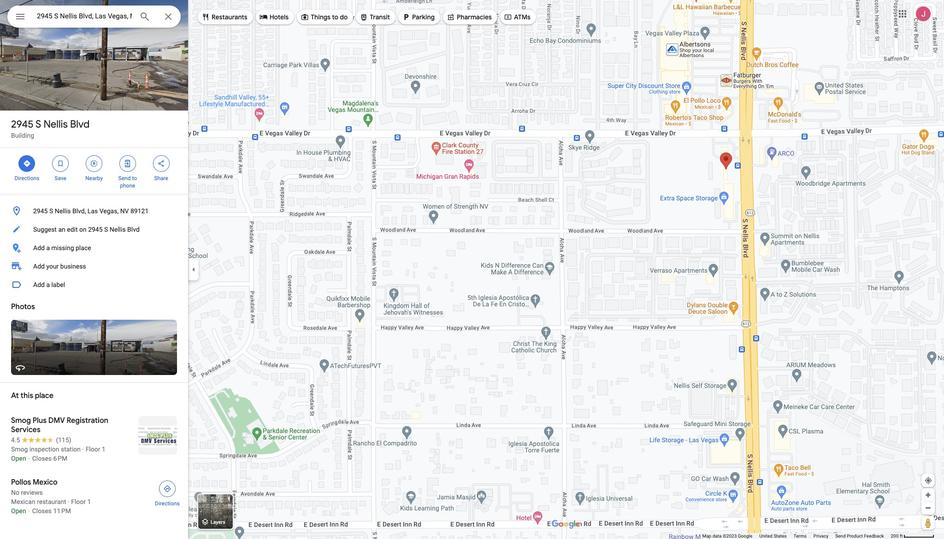 Task type: describe. For each thing, give the bounding box(es) containing it.
united states
[[760, 534, 787, 539]]

s for blvd
[[36, 118, 41, 131]]

 button
[[7, 6, 33, 30]]

 parking
[[402, 12, 435, 22]]

zoom in image
[[925, 492, 932, 499]]

a for label
[[46, 281, 50, 289]]

pharmacies
[[457, 13, 492, 21]]

map
[[703, 534, 712, 539]]

⋅ inside pollos mexico no reviews mexican restaurant · floor 1 open ⋅ closes 11 pm
[[28, 508, 31, 515]]

 atms
[[504, 12, 531, 22]]

directions button
[[149, 478, 185, 508]]

las
[[88, 208, 98, 215]]

suggest
[[33, 226, 57, 233]]

phone
[[120, 183, 135, 189]]

business
[[60, 263, 86, 270]]

do
[[340, 13, 348, 21]]

station
[[61, 446, 81, 453]]

 restaurants
[[202, 12, 248, 22]]

89121
[[131, 208, 149, 215]]

pollos
[[11, 478, 31, 488]]

blvd inside button
[[127, 226, 140, 233]]

atms
[[514, 13, 531, 21]]

4.5
[[11, 437, 20, 444]]

blvd inside 2945 s nellis blvd building
[[70, 118, 90, 131]]

1 inside 'smog inspection station · floor 1 open ⋅ closes 6 pm'
[[102, 446, 106, 453]]

2945 s nellis blvd, las vegas, nv 89121
[[33, 208, 149, 215]]

2945 s nellis blvd building
[[11, 118, 90, 139]]

footer inside google maps element
[[703, 534, 891, 540]]

edit
[[67, 226, 78, 233]]

add a label button
[[0, 276, 188, 294]]


[[124, 159, 132, 169]]

things
[[311, 13, 331, 21]]

terms button
[[794, 534, 807, 540]]

united
[[760, 534, 773, 539]]

2945 s nellis blvd main content
[[0, 0, 188, 540]]

200 ft
[[891, 534, 904, 539]]

1 inside pollos mexico no reviews mexican restaurant · floor 1 open ⋅ closes 11 pm
[[87, 499, 91, 506]]

none field inside 2945 s nellis blvd, las vegas, nv 89121 field
[[37, 11, 132, 22]]

mexican
[[11, 499, 35, 506]]

show street view coverage image
[[922, 517, 936, 531]]

smog inspection station · floor 1 open ⋅ closes 6 pm
[[11, 446, 106, 463]]

parking
[[412, 13, 435, 21]]


[[447, 12, 455, 22]]

show your location image
[[925, 477, 933, 485]]

send for send to phone
[[118, 175, 131, 182]]

 search field
[[7, 6, 181, 30]]

your
[[46, 263, 59, 270]]

 transit
[[360, 12, 390, 22]]

2 vertical spatial nellis
[[110, 226, 126, 233]]

11 pm
[[53, 508, 71, 515]]

no
[[11, 489, 19, 497]]

at this place
[[11, 392, 53, 401]]

place inside button
[[76, 245, 91, 252]]

directions inside actions for 2945 s nellis blvd region
[[15, 175, 39, 182]]

closes inside pollos mexico no reviews mexican restaurant · floor 1 open ⋅ closes 11 pm
[[32, 508, 52, 515]]

plus
[[33, 417, 47, 426]]

photos
[[11, 303, 35, 312]]

2945 s nellis blvd, las vegas, nv 89121 button
[[0, 202, 188, 221]]

on
[[79, 226, 87, 233]]

share
[[154, 175, 168, 182]]

pollos mexico no reviews mexican restaurant · floor 1 open ⋅ closes 11 pm
[[11, 478, 91, 515]]

registration
[[67, 417, 108, 426]]

open inside pollos mexico no reviews mexican restaurant · floor 1 open ⋅ closes 11 pm
[[11, 508, 26, 515]]

label
[[51, 281, 65, 289]]

nearby
[[85, 175, 103, 182]]


[[15, 10, 26, 23]]

inspection
[[29, 446, 59, 453]]

an
[[58, 226, 65, 233]]

google account: james peterson  
(james.peterson1902@gmail.com) image
[[917, 6, 931, 21]]

open inside 'smog inspection station · floor 1 open ⋅ closes 6 pm'
[[11, 455, 26, 463]]

©2023
[[723, 534, 737, 539]]

2945 S Nellis Blvd, Las Vegas, NV 89121 field
[[7, 6, 181, 28]]

200 ft button
[[891, 534, 935, 539]]



Task type: locate. For each thing, give the bounding box(es) containing it.
⋅
[[28, 455, 31, 463], [28, 508, 31, 515]]

2 ⋅ from the top
[[28, 508, 31, 515]]

3 add from the top
[[33, 281, 45, 289]]

1 vertical spatial 2945
[[33, 208, 48, 215]]

add left the label
[[33, 281, 45, 289]]

1 vertical spatial a
[[46, 281, 50, 289]]

floor inside 'smog inspection station · floor 1 open ⋅ closes 6 pm'
[[86, 446, 100, 453]]

nellis for blvd,
[[55, 208, 71, 215]]

product
[[847, 534, 864, 539]]

1 horizontal spatial place
[[76, 245, 91, 252]]

smog left plus
[[11, 417, 31, 426]]

smog for smog plus dmv registration services
[[11, 417, 31, 426]]

2945 for blvd
[[11, 118, 33, 131]]

add inside add your business link
[[33, 263, 45, 270]]

closes down restaurant
[[32, 508, 52, 515]]

directions down 
[[15, 175, 39, 182]]

2 a from the top
[[46, 281, 50, 289]]

to up phone
[[132, 175, 137, 182]]

nellis
[[44, 118, 68, 131], [55, 208, 71, 215], [110, 226, 126, 233]]

2 vertical spatial s
[[104, 226, 108, 233]]

send
[[118, 175, 131, 182], [836, 534, 846, 539]]

1 smog from the top
[[11, 417, 31, 426]]

1 add from the top
[[33, 245, 45, 252]]

1 right restaurant
[[87, 499, 91, 506]]

· up 11 pm
[[68, 499, 70, 506]]

add your business
[[33, 263, 86, 270]]

footer
[[703, 534, 891, 540]]

nellis inside 2945 s nellis blvd building
[[44, 118, 68, 131]]

open down 4.5
[[11, 455, 26, 463]]

0 vertical spatial blvd
[[70, 118, 90, 131]]

place down the on
[[76, 245, 91, 252]]

2945 up the building
[[11, 118, 33, 131]]

0 horizontal spatial directions
[[15, 175, 39, 182]]

floor right station
[[86, 446, 100, 453]]

1 vertical spatial nellis
[[55, 208, 71, 215]]

· inside pollos mexico no reviews mexican restaurant · floor 1 open ⋅ closes 11 pm
[[68, 499, 70, 506]]


[[402, 12, 411, 22]]

send to phone
[[118, 175, 137, 189]]

0 horizontal spatial 1
[[87, 499, 91, 506]]

actions for 2945 s nellis blvd region
[[0, 148, 188, 194]]

2 vertical spatial 2945
[[88, 226, 103, 233]]

smog for smog inspection station · floor 1 open ⋅ closes 6 pm
[[11, 446, 28, 453]]

0 horizontal spatial send
[[118, 175, 131, 182]]

2945
[[11, 118, 33, 131], [33, 208, 48, 215], [88, 226, 103, 233]]

collapse side panel image
[[189, 265, 199, 275]]

directions image
[[163, 485, 172, 494]]

directions inside button
[[155, 501, 180, 507]]

nellis down nv
[[110, 226, 126, 233]]

suggest an edit on 2945 s nellis blvd
[[33, 226, 140, 233]]

google maps element
[[0, 0, 945, 540]]

a left missing
[[46, 245, 50, 252]]

1 open from the top
[[11, 455, 26, 463]]

vegas,
[[100, 208, 119, 215]]

0 vertical spatial floor
[[86, 446, 100, 453]]

smog plus dmv registration services
[[11, 417, 108, 435]]

closes down inspection
[[32, 455, 52, 463]]

s inside 2945 s nellis blvd building
[[36, 118, 41, 131]]

2945 right the on
[[88, 226, 103, 233]]

send left product
[[836, 534, 846, 539]]

 hotels
[[260, 12, 289, 22]]

0 vertical spatial 1
[[102, 446, 106, 453]]

nellis for blvd
[[44, 118, 68, 131]]

0 vertical spatial place
[[76, 245, 91, 252]]

floor right restaurant
[[71, 499, 86, 506]]

0 horizontal spatial to
[[132, 175, 137, 182]]

to inside the send to phone
[[132, 175, 137, 182]]

1 vertical spatial send
[[836, 534, 846, 539]]

1 ⋅ from the top
[[28, 455, 31, 463]]

ft
[[900, 534, 904, 539]]

nellis up 
[[44, 118, 68, 131]]

0 vertical spatial open
[[11, 455, 26, 463]]

add a label
[[33, 281, 65, 289]]

6 pm
[[53, 455, 67, 463]]


[[23, 159, 31, 169]]

to
[[332, 13, 339, 21], [132, 175, 137, 182]]

transit
[[370, 13, 390, 21]]

add down suggest
[[33, 245, 45, 252]]

2 vertical spatial add
[[33, 281, 45, 289]]

1 vertical spatial ⋅
[[28, 508, 31, 515]]

mexico
[[33, 478, 58, 488]]


[[157, 159, 165, 169]]

this
[[21, 392, 33, 401]]

add left your
[[33, 263, 45, 270]]

add a missing place
[[33, 245, 91, 252]]

send product feedback
[[836, 534, 885, 539]]

add your business link
[[0, 257, 188, 276]]

· right station
[[82, 446, 84, 453]]

0 horizontal spatial blvd
[[70, 118, 90, 131]]

united states button
[[760, 534, 787, 540]]

floor inside pollos mexico no reviews mexican restaurant · floor 1 open ⋅ closes 11 pm
[[71, 499, 86, 506]]

smog down 4.5
[[11, 446, 28, 453]]

send product feedback button
[[836, 534, 885, 540]]

0 vertical spatial nellis
[[44, 118, 68, 131]]

nv
[[120, 208, 129, 215]]

0 vertical spatial s
[[36, 118, 41, 131]]

place
[[76, 245, 91, 252], [35, 392, 53, 401]]

a left the label
[[46, 281, 50, 289]]

blvd
[[70, 118, 90, 131], [127, 226, 140, 233]]

a for missing
[[46, 245, 50, 252]]

0 vertical spatial ⋅
[[28, 455, 31, 463]]

open
[[11, 455, 26, 463], [11, 508, 26, 515]]

privacy
[[814, 534, 829, 539]]

1 horizontal spatial to
[[332, 13, 339, 21]]

1 a from the top
[[46, 245, 50, 252]]

send inside button
[[836, 534, 846, 539]]

⋅ down mexican
[[28, 508, 31, 515]]


[[504, 12, 512, 22]]

1 vertical spatial closes
[[32, 508, 52, 515]]

add for add your business
[[33, 263, 45, 270]]

1 vertical spatial smog
[[11, 446, 28, 453]]

2 open from the top
[[11, 508, 26, 515]]

 pharmacies
[[447, 12, 492, 22]]

0 vertical spatial a
[[46, 245, 50, 252]]

1 vertical spatial 1
[[87, 499, 91, 506]]

0 vertical spatial send
[[118, 175, 131, 182]]

send up phone
[[118, 175, 131, 182]]

1 vertical spatial ·
[[68, 499, 70, 506]]

directions down directions image
[[155, 501, 180, 507]]

0 horizontal spatial ·
[[68, 499, 70, 506]]

nellis left blvd,
[[55, 208, 71, 215]]

restaurant
[[37, 499, 66, 506]]

1 vertical spatial s
[[49, 208, 53, 215]]

place right this
[[35, 392, 53, 401]]

1 vertical spatial floor
[[71, 499, 86, 506]]

smog inside 'smog inspection station · floor 1 open ⋅ closes 6 pm'
[[11, 446, 28, 453]]

200
[[891, 534, 899, 539]]

4.5 stars 115 reviews image
[[11, 436, 71, 445]]

1 vertical spatial open
[[11, 508, 26, 515]]

0 vertical spatial ·
[[82, 446, 84, 453]]

0 vertical spatial add
[[33, 245, 45, 252]]

send inside the send to phone
[[118, 175, 131, 182]]

s for blvd,
[[49, 208, 53, 215]]

2 smog from the top
[[11, 446, 28, 453]]

1 vertical spatial blvd
[[127, 226, 140, 233]]

restaurants
[[212, 13, 248, 21]]

2 add from the top
[[33, 263, 45, 270]]

1 vertical spatial to
[[132, 175, 137, 182]]


[[90, 159, 98, 169]]

map data ©2023 google
[[703, 534, 753, 539]]

states
[[774, 534, 787, 539]]

smog
[[11, 417, 31, 426], [11, 446, 28, 453]]

missing
[[51, 245, 74, 252]]

add inside add a label button
[[33, 281, 45, 289]]

1 horizontal spatial directions
[[155, 501, 180, 507]]

floor
[[86, 446, 100, 453], [71, 499, 86, 506]]

add
[[33, 245, 45, 252], [33, 263, 45, 270], [33, 281, 45, 289]]

data
[[713, 534, 722, 539]]

0 vertical spatial to
[[332, 13, 339, 21]]

None field
[[37, 11, 132, 22]]

0 horizontal spatial s
[[36, 118, 41, 131]]

2945 up suggest
[[33, 208, 48, 215]]

add for add a label
[[33, 281, 45, 289]]

0 vertical spatial directions
[[15, 175, 39, 182]]

add for add a missing place
[[33, 245, 45, 252]]

1 horizontal spatial blvd
[[127, 226, 140, 233]]

blvd,
[[72, 208, 86, 215]]

2 horizontal spatial s
[[104, 226, 108, 233]]

1 vertical spatial directions
[[155, 501, 180, 507]]

2 closes from the top
[[32, 508, 52, 515]]


[[360, 12, 368, 22]]

feedback
[[865, 534, 885, 539]]

dmv
[[48, 417, 65, 426]]

privacy button
[[814, 534, 829, 540]]

1 horizontal spatial 1
[[102, 446, 106, 453]]

 things to do
[[301, 12, 348, 22]]

(115)
[[56, 437, 71, 444]]

0 vertical spatial smog
[[11, 417, 31, 426]]

· inside 'smog inspection station · floor 1 open ⋅ closes 6 pm'
[[82, 446, 84, 453]]

smog inside smog plus dmv registration services
[[11, 417, 31, 426]]

⋅ down inspection
[[28, 455, 31, 463]]

1 horizontal spatial send
[[836, 534, 846, 539]]

to left do on the left top
[[332, 13, 339, 21]]

⋅ inside 'smog inspection station · floor 1 open ⋅ closes 6 pm'
[[28, 455, 31, 463]]

closes inside 'smog inspection station · floor 1 open ⋅ closes 6 pm'
[[32, 455, 52, 463]]

0 vertical spatial 2945
[[11, 118, 33, 131]]

1 vertical spatial place
[[35, 392, 53, 401]]

2945 inside 2945 s nellis blvd building
[[11, 118, 33, 131]]

2945 for blvd,
[[33, 208, 48, 215]]

closes
[[32, 455, 52, 463], [32, 508, 52, 515]]

1 vertical spatial add
[[33, 263, 45, 270]]

add a missing place button
[[0, 239, 188, 257]]

send for send product feedback
[[836, 534, 846, 539]]

to inside  things to do
[[332, 13, 339, 21]]


[[56, 159, 65, 169]]

suggest an edit on 2945 s nellis blvd button
[[0, 221, 188, 239]]

1 horizontal spatial s
[[49, 208, 53, 215]]

0 horizontal spatial place
[[35, 392, 53, 401]]

services
[[11, 426, 40, 435]]

save
[[55, 175, 66, 182]]

reviews
[[21, 489, 43, 497]]

0 vertical spatial closes
[[32, 455, 52, 463]]

footer containing map data ©2023 google
[[703, 534, 891, 540]]

1 closes from the top
[[32, 455, 52, 463]]

1 down registration
[[102, 446, 106, 453]]

add inside add a missing place button
[[33, 245, 45, 252]]

zoom out image
[[925, 505, 932, 512]]

google
[[738, 534, 753, 539]]

open down mexican
[[11, 508, 26, 515]]

building
[[11, 132, 34, 139]]


[[202, 12, 210, 22]]

at
[[11, 392, 19, 401]]

layers
[[211, 520, 226, 526]]

1 horizontal spatial ·
[[82, 446, 84, 453]]


[[301, 12, 309, 22]]

terms
[[794, 534, 807, 539]]



Task type: vqa. For each thing, say whether or not it's contained in the screenshot.


